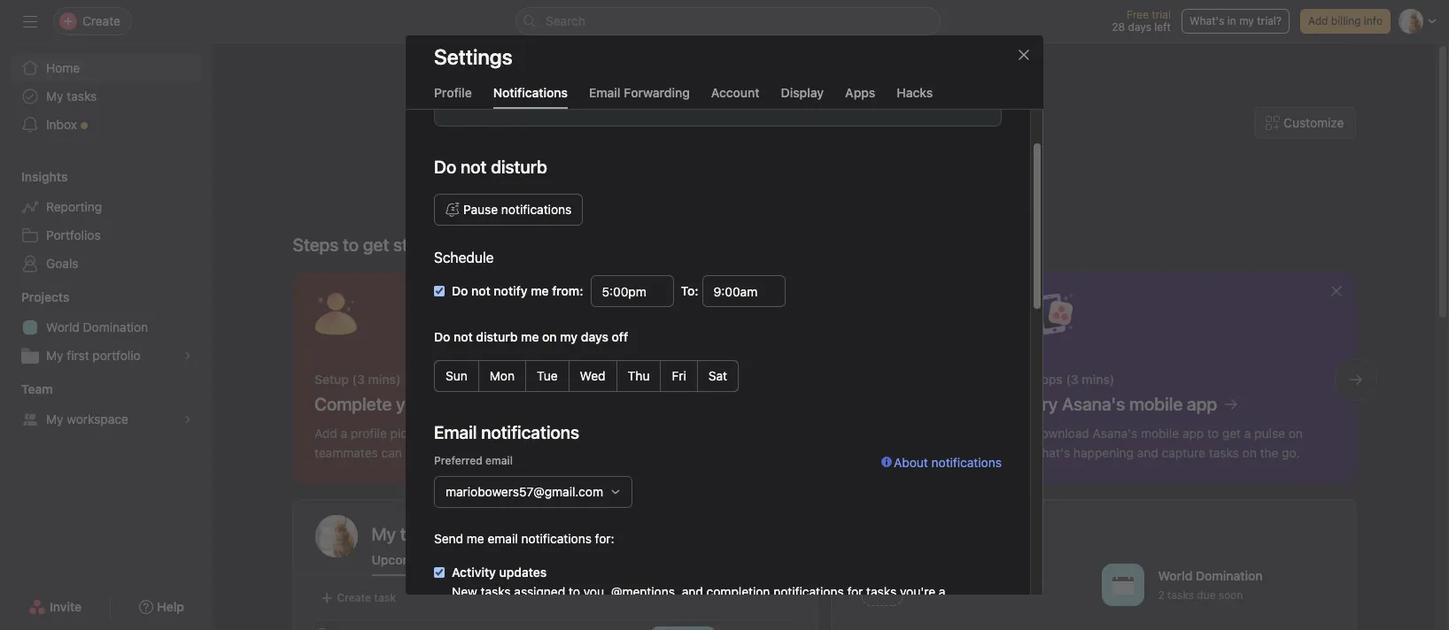 Task type: locate. For each thing, give the bounding box(es) containing it.
1 horizontal spatial on
[[542, 330, 557, 345]]

1 my from the top
[[46, 89, 63, 104]]

notifications inside about notifications link
[[932, 455, 1002, 470]]

0 vertical spatial do
[[434, 157, 457, 177]]

None checkbox
[[434, 568, 445, 579]]

0 vertical spatial my
[[1240, 14, 1254, 27]]

1 vertical spatial do
[[452, 283, 468, 299]]

mariobowers57@gmail.com button
[[434, 477, 633, 509]]

do right do not notify me from: checkbox
[[452, 283, 468, 299]]

my inside projects element
[[46, 348, 63, 363]]

2 my from the top
[[46, 348, 63, 363]]

email up overdue
[[488, 532, 518, 547]]

to inside "activity updates new tasks assigned to you, @mentions, and completion notifications for tasks you're a collaborator on"
[[569, 585, 580, 600]]

not left notify
[[471, 283, 491, 299]]

about notifications
[[894, 455, 1002, 470]]

create project
[[917, 577, 1001, 592]]

free
[[1127, 8, 1149, 21]]

1 horizontal spatial world
[[1158, 569, 1192, 584]]

email
[[589, 85, 621, 100]]

portfolio
[[93, 348, 141, 363]]

world up 2
[[1158, 569, 1192, 584]]

1 vertical spatial to
[[569, 585, 580, 600]]

to:
[[681, 283, 699, 299]]

updates
[[499, 565, 547, 580]]

0 vertical spatial to
[[343, 235, 359, 255]]

0 vertical spatial my
[[46, 89, 63, 104]]

@mentions,
[[611, 585, 679, 600]]

first
[[67, 348, 89, 363]]

1 horizontal spatial domination
[[1196, 569, 1262, 584]]

0 vertical spatial not
[[471, 283, 491, 299]]

email
[[486, 454, 513, 468], [488, 532, 518, 547]]

not for disturb
[[454, 330, 473, 345]]

domination inside the 'world domination 2 tasks due soon'
[[1196, 569, 1262, 584]]

search button
[[516, 7, 941, 35]]

my up inbox
[[46, 89, 63, 104]]

notifications right about
[[932, 455, 1002, 470]]

email down email notifications
[[486, 454, 513, 468]]

my inside global element
[[46, 89, 63, 104]]

1 vertical spatial me
[[467, 532, 484, 547]]

overdue button
[[453, 553, 503, 577]]

upcoming
[[372, 553, 432, 568]]

soon
[[1218, 589, 1243, 603]]

my down team
[[46, 412, 63, 427]]

not left disturb
[[454, 330, 473, 345]]

0 horizontal spatial on
[[524, 604, 538, 619]]

completed
[[524, 553, 588, 568]]

you're
[[900, 585, 936, 600]]

team
[[21, 382, 53, 397]]

domination up soon
[[1196, 569, 1262, 584]]

my left days off
[[560, 330, 578, 345]]

domination inside world domination "link"
[[83, 320, 148, 335]]

world for world domination 2 tasks due soon
[[1158, 569, 1192, 584]]

hacks button
[[897, 85, 933, 109]]

tasks inside global element
[[67, 89, 97, 104]]

world for world domination
[[46, 320, 80, 335]]

insights element
[[0, 161, 213, 282]]

notifications button
[[493, 85, 568, 109]]

my inside teams element
[[46, 412, 63, 427]]

completed image
[[311, 625, 333, 631]]

world domination
[[46, 320, 148, 335]]

profile
[[434, 85, 472, 100]]

1 vertical spatial my
[[46, 348, 63, 363]]

add billing info
[[1308, 14, 1383, 27]]

apps
[[845, 85, 876, 100]]

teams element
[[0, 374, 213, 438]]

do for do not disturb
[[434, 157, 457, 177]]

1 vertical spatial email
[[488, 532, 518, 547]]

0 vertical spatial world
[[46, 320, 80, 335]]

world up first
[[46, 320, 80, 335]]

email forwarding button
[[589, 85, 690, 109]]

days
[[1128, 20, 1152, 34]]

invite
[[50, 600, 82, 615]]

insights
[[21, 169, 68, 184]]

do up sun
[[434, 330, 450, 345]]

domination for world domination 2 tasks due soon
[[1196, 569, 1262, 584]]

world inside world domination "link"
[[46, 320, 80, 335]]

2 vertical spatial my
[[46, 412, 63, 427]]

world domination link
[[11, 314, 202, 342]]

my for my first portfolio
[[46, 348, 63, 363]]

email notifications
[[434, 423, 579, 443]]

invite button
[[17, 592, 93, 624]]

get started
[[363, 235, 451, 255]]

my
[[1240, 14, 1254, 27], [560, 330, 578, 345]]

world domination 2 tasks due soon
[[1158, 569, 1262, 603]]

world inside the 'world domination 2 tasks due soon'
[[1158, 569, 1192, 584]]

1 vertical spatial not
[[454, 330, 473, 345]]

2 vertical spatial do
[[434, 330, 450, 345]]

0 horizontal spatial domination
[[83, 320, 148, 335]]

projects button
[[0, 289, 69, 307]]

search list box
[[516, 7, 941, 35]]

to left you,
[[569, 585, 580, 600]]

0 vertical spatial on
[[542, 330, 557, 345]]

projects
[[21, 290, 69, 305]]

tue
[[537, 369, 558, 384]]

activity
[[452, 565, 496, 580]]

wed
[[580, 369, 606, 384]]

tasks right 2
[[1167, 589, 1194, 603]]

1 vertical spatial my
[[560, 330, 578, 345]]

1 horizontal spatial my
[[1240, 14, 1254, 27]]

0 vertical spatial email
[[486, 454, 513, 468]]

tasks down home
[[67, 89, 97, 104]]

to
[[343, 235, 359, 255], [569, 585, 580, 600]]

notifications
[[501, 202, 572, 217], [932, 455, 1002, 470], [521, 532, 592, 547], [774, 585, 844, 600]]

0 vertical spatial domination
[[83, 320, 148, 335]]

domination up portfolio
[[83, 320, 148, 335]]

my left first
[[46, 348, 63, 363]]

not
[[471, 283, 491, 299], [454, 330, 473, 345]]

for:
[[595, 532, 614, 547]]

3 my from the top
[[46, 412, 63, 427]]

my first portfolio link
[[11, 342, 202, 370]]

do left not disturb
[[434, 157, 457, 177]]

left
[[1155, 20, 1171, 34]]

trial?
[[1257, 14, 1282, 27]]

my for my workspace
[[46, 412, 63, 427]]

my
[[46, 89, 63, 104], [46, 348, 63, 363], [46, 412, 63, 427]]

my right in
[[1240, 14, 1254, 27]]

notifications inside "activity updates new tasks assigned to you, @mentions, and completion notifications for tasks you're a collaborator on"
[[774, 585, 844, 600]]

trial
[[1152, 8, 1171, 21]]

Completed checkbox
[[311, 625, 333, 631]]

on down assigned
[[524, 604, 538, 619]]

to right steps
[[343, 235, 359, 255]]

billing
[[1331, 14, 1361, 27]]

upcoming button
[[372, 553, 432, 577]]

pause
[[463, 202, 498, 217]]

mb
[[326, 529, 347, 545]]

world
[[46, 320, 80, 335], [1158, 569, 1192, 584]]

notifications left for
[[774, 585, 844, 600]]

account button
[[711, 85, 760, 109]]

global element
[[0, 43, 213, 150]]

pause notifications button
[[434, 194, 583, 226]]

me up overdue
[[467, 532, 484, 547]]

my first portfolio
[[46, 348, 141, 363]]

me right disturb
[[521, 330, 539, 345]]

1 vertical spatial on
[[524, 604, 538, 619]]

in
[[1228, 14, 1237, 27]]

on up tue
[[542, 330, 557, 345]]

mon
[[490, 369, 515, 384]]

not disturb
[[461, 157, 547, 177]]

None text field
[[590, 276, 674, 307]]

0 horizontal spatial world
[[46, 320, 80, 335]]

1 horizontal spatial me
[[521, 330, 539, 345]]

my tasks
[[372, 524, 443, 545]]

steps to get started
[[293, 235, 451, 255]]

1 vertical spatial domination
[[1196, 569, 1262, 584]]

my workspace link
[[11, 406, 202, 434]]

thu
[[628, 369, 650, 384]]

notifications down not disturb
[[501, 202, 572, 217]]

1 vertical spatial world
[[1158, 569, 1192, 584]]

reporting
[[46, 199, 102, 214]]

1 horizontal spatial to
[[569, 585, 580, 600]]

scroll card carousel right image
[[1349, 373, 1363, 387]]

domination
[[83, 320, 148, 335], [1196, 569, 1262, 584]]

0 horizontal spatial my
[[560, 330, 578, 345]]

None text field
[[702, 276, 785, 307]]



Task type: vqa. For each thing, say whether or not it's contained in the screenshot.
Settings
yes



Task type: describe. For each thing, give the bounding box(es) containing it.
create
[[337, 592, 371, 605]]

for
[[847, 585, 863, 600]]

my tasks link
[[11, 82, 202, 111]]

notifications
[[493, 85, 568, 100]]

send me email notifications for:
[[434, 532, 614, 547]]

collaborator
[[452, 604, 521, 619]]

disturb
[[476, 330, 518, 345]]

my for my tasks
[[46, 89, 63, 104]]

workspace
[[67, 412, 128, 427]]

add
[[1308, 14, 1328, 27]]

about notifications link
[[881, 454, 1002, 530]]

2
[[1158, 589, 1164, 603]]

about
[[894, 455, 928, 470]]

domination for world domination
[[83, 320, 148, 335]]

not for notify
[[471, 283, 491, 299]]

sun
[[446, 369, 468, 384]]

display
[[781, 85, 824, 100]]

customize
[[1284, 115, 1344, 130]]

notifications inside the pause notifications dropdown button
[[501, 202, 572, 217]]

schedule
[[434, 250, 494, 266]]

what's in my trial? button
[[1182, 9, 1290, 34]]

hide sidebar image
[[23, 14, 37, 28]]

my inside button
[[1240, 14, 1254, 27]]

completed button
[[524, 553, 588, 577]]

search
[[546, 13, 586, 28]]

home
[[46, 60, 80, 75]]

28
[[1112, 20, 1125, 34]]

do not notify me from:
[[452, 283, 583, 299]]

send
[[434, 532, 463, 547]]

portfolios link
[[11, 221, 202, 250]]

my workspace
[[46, 412, 128, 427]]

tasks up collaborator
[[481, 585, 511, 600]]

notifications up completed
[[521, 532, 592, 547]]

overdue
[[453, 553, 503, 568]]

inbox link
[[11, 111, 202, 139]]

add billing info button
[[1300, 9, 1391, 34]]

due
[[1197, 589, 1216, 603]]

create task button
[[315, 586, 400, 611]]

0 horizontal spatial me
[[467, 532, 484, 547]]

steps
[[293, 235, 339, 255]]

you,
[[584, 585, 608, 600]]

portfolios
[[46, 228, 101, 243]]

0 vertical spatial me
[[521, 330, 539, 345]]

close image
[[1017, 48, 1031, 62]]

task
[[374, 592, 396, 605]]

hacks
[[897, 85, 933, 100]]

team button
[[0, 381, 53, 399]]

days off
[[581, 330, 628, 345]]

preferred email
[[434, 454, 513, 468]]

a
[[939, 585, 946, 600]]

reporting link
[[11, 193, 202, 221]]

do for do not notify me from:
[[452, 283, 468, 299]]

do not disturb
[[434, 157, 547, 177]]

create task
[[337, 592, 396, 605]]

me from:
[[531, 283, 583, 299]]

notify
[[494, 283, 528, 299]]

calendar image
[[1112, 575, 1133, 596]]

sat
[[709, 369, 727, 384]]

and
[[682, 585, 703, 600]]

0 horizontal spatial to
[[343, 235, 359, 255]]

what's
[[1190, 14, 1225, 27]]

home link
[[11, 54, 202, 82]]

mb button
[[315, 516, 357, 558]]

new
[[452, 585, 477, 600]]

do not disturb me on my days off
[[434, 330, 628, 345]]

tasks inside the 'world domination 2 tasks due soon'
[[1167, 589, 1194, 603]]

on inside "activity updates new tasks assigned to you, @mentions, and completion notifications for tasks you're a collaborator on"
[[524, 604, 538, 619]]

insights button
[[0, 168, 68, 186]]

customize button
[[1255, 107, 1356, 139]]

mariobowers57@gmail.com
[[446, 485, 603, 500]]

Do not notify me from: checkbox
[[434, 286, 445, 297]]

email forwarding
[[589, 85, 690, 100]]

settings
[[434, 44, 513, 69]]

account
[[711, 85, 760, 100]]

goals link
[[11, 250, 202, 278]]

preferred
[[434, 454, 483, 468]]

completion
[[707, 585, 770, 600]]

forwarding
[[624, 85, 690, 100]]

info
[[1364, 14, 1383, 27]]

projects element
[[0, 282, 213, 374]]

display button
[[781, 85, 824, 109]]

free trial 28 days left
[[1112, 8, 1171, 34]]

tasks right for
[[867, 585, 897, 600]]

do for do not disturb me on my days off
[[434, 330, 450, 345]]

activity updates new tasks assigned to you, @mentions, and completion notifications for tasks you're a collaborator on
[[452, 565, 946, 619]]



